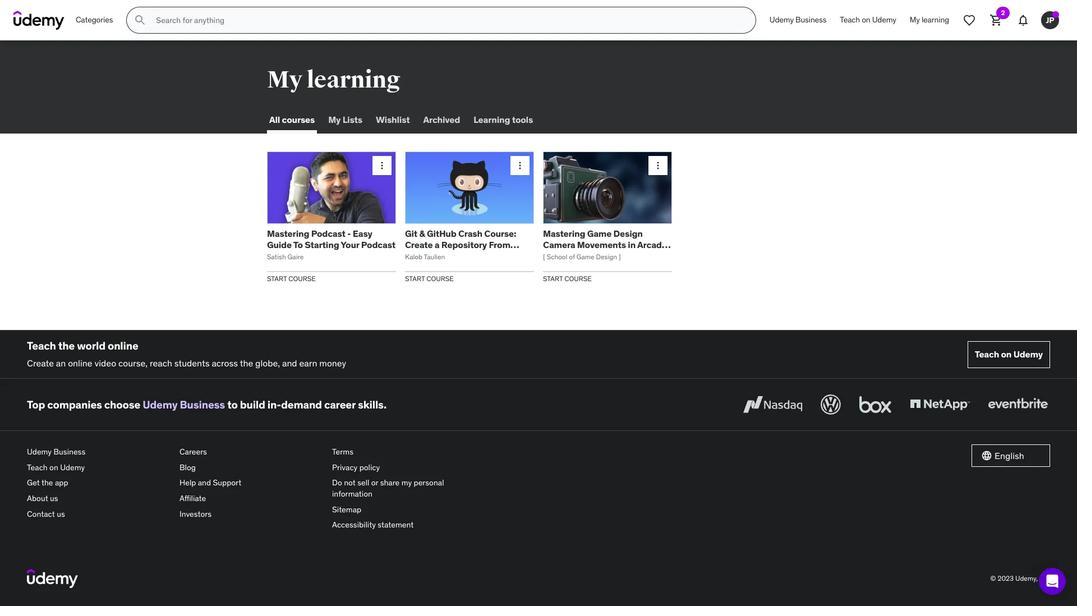 Task type: vqa. For each thing, say whether or not it's contained in the screenshot.
Teach on Udemy to the top
yes



Task type: describe. For each thing, give the bounding box(es) containing it.
git & github crash course: create a repository from scratch!
[[405, 228, 516, 261]]

from
[[489, 239, 511, 250]]

2 link
[[983, 7, 1010, 34]]

nasdaq image
[[741, 392, 805, 417]]

mastering game design camera movements in arcade studio
[[543, 228, 667, 261]]

an
[[56, 357, 66, 369]]

investors link
[[180, 506, 323, 522]]

notifications image
[[1017, 13, 1030, 27]]

business for udemy business
[[796, 15, 827, 25]]

git
[[405, 228, 418, 239]]

all courses link
[[267, 107, 317, 134]]

business for udemy business teach on udemy get the app about us contact us
[[54, 447, 85, 457]]

privacy
[[332, 462, 358, 472]]

a
[[435, 239, 440, 250]]

]
[[619, 252, 621, 261]]

0 vertical spatial udemy business link
[[763, 7, 833, 34]]

contact
[[27, 509, 55, 519]]

sitemap
[[332, 504, 361, 514]]

start course for git & github crash course: create a repository from scratch!
[[405, 274, 454, 283]]

affiliate
[[180, 493, 206, 503]]

arcade
[[637, 239, 667, 250]]

skills.
[[358, 398, 387, 411]]

my lists
[[328, 114, 362, 125]]

kalob taulien
[[405, 252, 445, 261]]

design inside mastering game design camera movements in arcade studio
[[614, 228, 643, 239]]

satish
[[267, 252, 286, 261]]

get
[[27, 478, 40, 488]]

money
[[319, 357, 346, 369]]

1 horizontal spatial podcast
[[361, 239, 396, 250]]

my
[[402, 478, 412, 488]]

1 horizontal spatial learning
[[922, 15, 949, 25]]

learning
[[474, 114, 510, 125]]

-
[[347, 228, 351, 239]]

top
[[27, 398, 45, 411]]

share
[[380, 478, 400, 488]]

Search for anything text field
[[154, 11, 742, 30]]

personal
[[414, 478, 444, 488]]

my learning link
[[903, 7, 956, 34]]

help and support link
[[180, 476, 323, 491]]

demand
[[281, 398, 322, 411]]

udemy,
[[1016, 574, 1038, 582]]

jp
[[1046, 15, 1055, 25]]

categories
[[76, 15, 113, 25]]

world
[[77, 339, 105, 352]]

jp link
[[1037, 7, 1064, 34]]

netapp image
[[908, 392, 972, 417]]

tools
[[512, 114, 533, 125]]

0 vertical spatial us
[[50, 493, 58, 503]]

1 vertical spatial udemy business link
[[143, 398, 225, 411]]

starting
[[305, 239, 339, 250]]

0 vertical spatial teach on udemy link
[[833, 7, 903, 34]]

support
[[213, 478, 241, 488]]

to
[[293, 239, 303, 250]]

archived link
[[421, 107, 462, 134]]

1 horizontal spatial business
[[180, 398, 225, 411]]

do
[[332, 478, 342, 488]]

inc.
[[1040, 574, 1050, 582]]

scratch!
[[405, 250, 440, 261]]

start course for mastering podcast -  easy guide to starting your podcast
[[267, 274, 316, 283]]

build
[[240, 398, 265, 411]]

[
[[543, 252, 545, 261]]

policy
[[359, 462, 380, 472]]

across
[[212, 357, 238, 369]]

gaire
[[288, 252, 304, 261]]

blog
[[180, 462, 196, 472]]

sell
[[358, 478, 369, 488]]

© 2023 udemy, inc.
[[991, 574, 1050, 582]]

0 horizontal spatial my
[[267, 66, 302, 94]]

course options image
[[653, 160, 664, 171]]

guide
[[267, 239, 292, 250]]

crash
[[458, 228, 483, 239]]

globe,
[[255, 357, 280, 369]]

0 vertical spatial my learning
[[910, 15, 949, 25]]

information
[[332, 489, 373, 499]]

2 vertical spatial udemy business link
[[27, 445, 171, 460]]

archived
[[423, 114, 460, 125]]

affiliate link
[[180, 491, 323, 506]]

1 vertical spatial us
[[57, 509, 65, 519]]

git & github crash course: create a repository from scratch! link
[[405, 228, 519, 261]]

of
[[569, 252, 575, 261]]

learning tools
[[474, 114, 533, 125]]

create inside teach the world online create an online video course, reach students across the globe, and earn money
[[27, 357, 54, 369]]

and inside teach the world online create an online video course, reach students across the globe, and earn money
[[282, 357, 297, 369]]

teach inside teach the world online create an online video course, reach students across the globe, and earn money
[[27, 339, 56, 352]]

sitemap link
[[332, 502, 476, 517]]

github
[[427, 228, 457, 239]]

volkswagen image
[[819, 392, 843, 417]]

companies
[[47, 398, 102, 411]]

1 vertical spatial my learning
[[267, 66, 400, 94]]

careers link
[[180, 445, 323, 460]]

course for mastering game design camera movements in arcade studio
[[565, 274, 592, 283]]

1 vertical spatial learning
[[307, 66, 400, 94]]

statement
[[378, 520, 414, 530]]

[ school of game design ]
[[543, 252, 621, 261]]

in
[[628, 239, 636, 250]]

you have alerts image
[[1053, 11, 1059, 18]]

lists
[[343, 114, 362, 125]]

teach on udemy for teach on udemy link to the top
[[840, 15, 897, 25]]

about us link
[[27, 491, 171, 506]]

my for my learning link
[[910, 15, 920, 25]]

teach the world online create an online video course, reach students across the globe, and earn money
[[27, 339, 346, 369]]

udemy business
[[770, 15, 827, 25]]

to
[[227, 398, 238, 411]]

and inside careers blog help and support affiliate investors
[[198, 478, 211, 488]]

in-
[[268, 398, 281, 411]]

taulien
[[424, 252, 445, 261]]

students
[[174, 357, 210, 369]]



Task type: locate. For each thing, give the bounding box(es) containing it.
1 mastering from the left
[[267, 228, 309, 239]]

earn
[[299, 357, 317, 369]]

my left lists
[[328, 114, 341, 125]]

1 horizontal spatial my learning
[[910, 15, 949, 25]]

3 course from the left
[[565, 274, 592, 283]]

0 horizontal spatial start
[[267, 274, 287, 283]]

0 horizontal spatial mastering
[[267, 228, 309, 239]]

on inside udemy business teach on udemy get the app about us contact us
[[49, 462, 58, 472]]

teach inside udemy business teach on udemy get the app about us contact us
[[27, 462, 48, 472]]

career
[[324, 398, 356, 411]]

online
[[108, 339, 138, 352], [68, 357, 92, 369]]

shopping cart with 2 items image
[[990, 13, 1003, 27]]

all
[[269, 114, 280, 125]]

game right of
[[577, 252, 595, 261]]

course options image
[[377, 160, 388, 171], [515, 160, 526, 171]]

course options image down the tools
[[515, 160, 526, 171]]

2 vertical spatial my
[[328, 114, 341, 125]]

0 horizontal spatial and
[[198, 478, 211, 488]]

design
[[614, 228, 643, 239], [596, 252, 617, 261]]

podcast
[[311, 228, 345, 239], [361, 239, 396, 250]]

0 horizontal spatial on
[[49, 462, 58, 472]]

1 horizontal spatial start course
[[405, 274, 454, 283]]

2 vertical spatial business
[[54, 447, 85, 457]]

terms
[[332, 447, 354, 457]]

start course down of
[[543, 274, 592, 283]]

1 vertical spatial create
[[27, 357, 54, 369]]

mastering podcast -  easy guide to starting your podcast satish gaire
[[267, 228, 396, 261]]

2 horizontal spatial the
[[240, 357, 253, 369]]

1 horizontal spatial the
[[58, 339, 75, 352]]

1 horizontal spatial teach on udemy link
[[833, 7, 903, 34]]

course options image for mastering podcast -  easy guide to starting your podcast
[[377, 160, 388, 171]]

1 vertical spatial and
[[198, 478, 211, 488]]

teach on udemy for the middle teach on udemy link
[[975, 348, 1043, 360]]

create left "an" at the bottom of the page
[[27, 357, 54, 369]]

1 course options image from the left
[[377, 160, 388, 171]]

course down '[ school of game design ]'
[[565, 274, 592, 283]]

0 horizontal spatial the
[[42, 478, 53, 488]]

1 horizontal spatial create
[[405, 239, 433, 250]]

privacy policy link
[[332, 460, 476, 476]]

1 horizontal spatial course options image
[[515, 160, 526, 171]]

start for mastering game design camera movements in arcade studio
[[543, 274, 563, 283]]

2 start course from the left
[[405, 274, 454, 283]]

learning tools link
[[471, 107, 535, 134]]

not
[[344, 478, 356, 488]]

podcast right your
[[361, 239, 396, 250]]

game inside mastering game design camera movements in arcade studio
[[587, 228, 612, 239]]

1 vertical spatial udemy image
[[27, 569, 78, 588]]

1 horizontal spatial teach on udemy
[[975, 348, 1043, 360]]

kalob
[[405, 252, 423, 261]]

1 vertical spatial business
[[180, 398, 225, 411]]

1 vertical spatial design
[[596, 252, 617, 261]]

2
[[1001, 8, 1005, 17]]

do not sell or share my personal information button
[[332, 476, 476, 502]]

the
[[58, 339, 75, 352], [240, 357, 253, 369], [42, 478, 53, 488]]

0 vertical spatial and
[[282, 357, 297, 369]]

1 horizontal spatial online
[[108, 339, 138, 352]]

0 horizontal spatial course options image
[[377, 160, 388, 171]]

mastering for guide
[[267, 228, 309, 239]]

the inside udemy business teach on udemy get the app about us contact us
[[42, 478, 53, 488]]

careers blog help and support affiliate investors
[[180, 447, 241, 519]]

video
[[95, 357, 116, 369]]

1 horizontal spatial and
[[282, 357, 297, 369]]

my learning
[[910, 15, 949, 25], [267, 66, 400, 94]]

2 mastering from the left
[[543, 228, 585, 239]]

1 vertical spatial on
[[1001, 348, 1012, 360]]

submit search image
[[134, 13, 147, 27]]

and left earn
[[282, 357, 297, 369]]

course,
[[118, 357, 148, 369]]

and right help
[[198, 478, 211, 488]]

2023
[[998, 574, 1014, 582]]

0 vertical spatial learning
[[922, 15, 949, 25]]

accessibility
[[332, 520, 376, 530]]

contact us link
[[27, 506, 171, 522]]

accessibility statement link
[[332, 517, 476, 533]]

create
[[405, 239, 433, 250], [27, 357, 54, 369]]

course down taulien
[[427, 274, 454, 283]]

movements
[[577, 239, 626, 250]]

2 horizontal spatial teach on udemy link
[[968, 341, 1050, 368]]

my learning left wishlist icon
[[910, 15, 949, 25]]

start
[[267, 274, 287, 283], [405, 274, 425, 283], [543, 274, 563, 283]]

the up "an" at the bottom of the page
[[58, 339, 75, 352]]

about
[[27, 493, 48, 503]]

mastering inside mastering game design camera movements in arcade studio
[[543, 228, 585, 239]]

0 horizontal spatial create
[[27, 357, 54, 369]]

my learning up my lists
[[267, 66, 400, 94]]

udemy business link
[[763, 7, 833, 34], [143, 398, 225, 411], [27, 445, 171, 460]]

1 start course from the left
[[267, 274, 316, 283]]

0 horizontal spatial teach on udemy link
[[27, 460, 171, 476]]

0 vertical spatial my
[[910, 15, 920, 25]]

the right get at the left bottom of page
[[42, 478, 53, 488]]

1 course from the left
[[289, 274, 316, 283]]

0 vertical spatial the
[[58, 339, 75, 352]]

2 horizontal spatial business
[[796, 15, 827, 25]]

2 horizontal spatial start
[[543, 274, 563, 283]]

0 horizontal spatial start course
[[267, 274, 316, 283]]

1 horizontal spatial start
[[405, 274, 425, 283]]

app
[[55, 478, 68, 488]]

2 horizontal spatial course
[[565, 274, 592, 283]]

mastering podcast -  easy guide to starting your podcast link
[[267, 228, 396, 250]]

learning left wishlist icon
[[922, 15, 949, 25]]

repository
[[441, 239, 487, 250]]

camera
[[543, 239, 575, 250]]

easy
[[353, 228, 372, 239]]

course for mastering podcast -  easy guide to starting your podcast
[[289, 274, 316, 283]]

wishlist image
[[963, 13, 976, 27]]

help
[[180, 478, 196, 488]]

mastering for movements
[[543, 228, 585, 239]]

my left wishlist icon
[[910, 15, 920, 25]]

start for git & github crash course: create a repository from scratch!
[[405, 274, 425, 283]]

0 horizontal spatial podcast
[[311, 228, 345, 239]]

0 horizontal spatial learning
[[307, 66, 400, 94]]

podcast left -
[[311, 228, 345, 239]]

the left "globe,"
[[240, 357, 253, 369]]

business inside udemy business teach on udemy get the app about us contact us
[[54, 447, 85, 457]]

2 start from the left
[[405, 274, 425, 283]]

my lists link
[[326, 107, 365, 134]]

mastering up gaire
[[267, 228, 309, 239]]

your
[[341, 239, 359, 250]]

1 vertical spatial the
[[240, 357, 253, 369]]

2 vertical spatial teach on udemy link
[[27, 460, 171, 476]]

1 vertical spatial game
[[577, 252, 595, 261]]

1 horizontal spatial course
[[427, 274, 454, 283]]

&
[[419, 228, 425, 239]]

course for git & github crash course: create a repository from scratch!
[[427, 274, 454, 283]]

on
[[862, 15, 871, 25], [1001, 348, 1012, 360], [49, 462, 58, 472]]

0 horizontal spatial online
[[68, 357, 92, 369]]

and
[[282, 357, 297, 369], [198, 478, 211, 488]]

course
[[289, 274, 316, 283], [427, 274, 454, 283], [565, 274, 592, 283]]

3 start course from the left
[[543, 274, 592, 283]]

teach on udemy
[[840, 15, 897, 25], [975, 348, 1043, 360]]

1 horizontal spatial on
[[862, 15, 871, 25]]

course down gaire
[[289, 274, 316, 283]]

learning
[[922, 15, 949, 25], [307, 66, 400, 94]]

2 horizontal spatial on
[[1001, 348, 1012, 360]]

my for my lists link
[[328, 114, 341, 125]]

start course down "kalob taulien"
[[405, 274, 454, 283]]

0 vertical spatial game
[[587, 228, 612, 239]]

studio
[[543, 250, 571, 261]]

3 start from the left
[[543, 274, 563, 283]]

english button
[[972, 445, 1050, 467]]

0 vertical spatial on
[[862, 15, 871, 25]]

0 vertical spatial design
[[614, 228, 643, 239]]

learning up lists
[[307, 66, 400, 94]]

start down satish
[[267, 274, 287, 283]]

us right contact
[[57, 509, 65, 519]]

reach
[[150, 357, 172, 369]]

1 vertical spatial my
[[267, 66, 302, 94]]

0 vertical spatial online
[[108, 339, 138, 352]]

1 start from the left
[[267, 274, 287, 283]]

small image
[[981, 450, 993, 461]]

course:
[[484, 228, 516, 239]]

start down school
[[543, 274, 563, 283]]

0 vertical spatial udemy image
[[13, 11, 65, 30]]

start course
[[267, 274, 316, 283], [405, 274, 454, 283], [543, 274, 592, 283]]

2 horizontal spatial start course
[[543, 274, 592, 283]]

all courses
[[269, 114, 315, 125]]

my up all courses
[[267, 66, 302, 94]]

mastering up studio at the top right of the page
[[543, 228, 585, 239]]

2 vertical spatial on
[[49, 462, 58, 472]]

start for mastering podcast -  easy guide to starting your podcast
[[267, 274, 287, 283]]

start course for mastering game design camera movements in arcade studio
[[543, 274, 592, 283]]

careers
[[180, 447, 207, 457]]

0 vertical spatial business
[[796, 15, 827, 25]]

0 horizontal spatial course
[[289, 274, 316, 283]]

udemy image
[[13, 11, 65, 30], [27, 569, 78, 588]]

mastering inside mastering podcast -  easy guide to starting your podcast satish gaire
[[267, 228, 309, 239]]

1 horizontal spatial mastering
[[543, 228, 585, 239]]

1 vertical spatial online
[[68, 357, 92, 369]]

wishlist
[[376, 114, 410, 125]]

course options image down wishlist link
[[377, 160, 388, 171]]

start down kalob
[[405, 274, 425, 283]]

english
[[995, 450, 1024, 461]]

courses
[[282, 114, 315, 125]]

1 vertical spatial teach on udemy link
[[968, 341, 1050, 368]]

online right "an" at the bottom of the page
[[68, 357, 92, 369]]

eventbrite image
[[986, 392, 1050, 417]]

course options image for git & github crash course: create a repository from scratch!
[[515, 160, 526, 171]]

0 horizontal spatial my learning
[[267, 66, 400, 94]]

udemy business teach on udemy get the app about us contact us
[[27, 447, 85, 519]]

game up '[ school of game design ]'
[[587, 228, 612, 239]]

create up kalob
[[405, 239, 433, 250]]

business
[[796, 15, 827, 25], [180, 398, 225, 411], [54, 447, 85, 457]]

blog link
[[180, 460, 323, 476]]

online up course,
[[108, 339, 138, 352]]

design up the ]
[[614, 228, 643, 239]]

box image
[[857, 392, 894, 417]]

0 vertical spatial create
[[405, 239, 433, 250]]

1 horizontal spatial my
[[328, 114, 341, 125]]

design down movements
[[596, 252, 617, 261]]

1 vertical spatial teach on udemy
[[975, 348, 1043, 360]]

2 horizontal spatial my
[[910, 15, 920, 25]]

0 horizontal spatial teach on udemy
[[840, 15, 897, 25]]

0 horizontal spatial business
[[54, 447, 85, 457]]

0 vertical spatial teach on udemy
[[840, 15, 897, 25]]

2 vertical spatial the
[[42, 478, 53, 488]]

terms privacy policy do not sell or share my personal information sitemap accessibility statement
[[332, 447, 444, 530]]

us
[[50, 493, 58, 503], [57, 509, 65, 519]]

2 course from the left
[[427, 274, 454, 283]]

create inside git & github crash course: create a repository from scratch!
[[405, 239, 433, 250]]

us right about
[[50, 493, 58, 503]]

2 course options image from the left
[[515, 160, 526, 171]]

investors
[[180, 509, 212, 519]]

start course down gaire
[[267, 274, 316, 283]]

get the app link
[[27, 476, 171, 491]]

teach
[[840, 15, 860, 25], [27, 339, 56, 352], [975, 348, 999, 360], [27, 462, 48, 472]]



